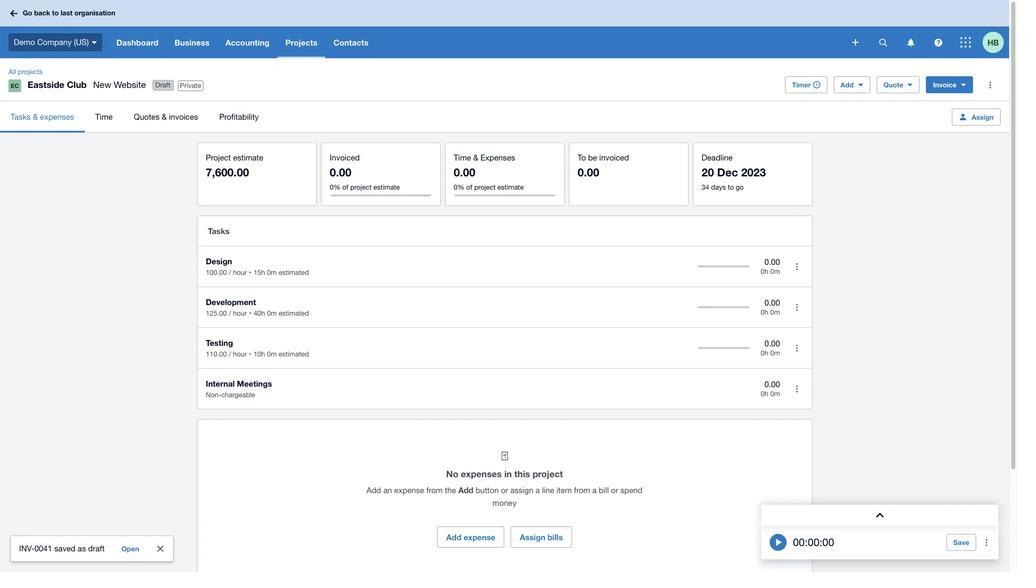 Task type: vqa. For each thing, say whether or not it's contained in the screenshot.
Dec
yes



Task type: describe. For each thing, give the bounding box(es) containing it.
an
[[383, 486, 392, 495]]

invoiced 0.00 0% of project estimate
[[330, 153, 400, 191]]

inv-0041 saved as draft status
[[11, 536, 173, 562]]

dashboard link
[[108, 26, 167, 58]]

1 horizontal spatial svg image
[[960, 37, 971, 48]]

demo company (us) button
[[0, 26, 108, 58]]

testing 110.00 / hour • 10h 0m estimated
[[206, 338, 309, 358]]

0h for design
[[761, 268, 768, 276]]

testing
[[206, 338, 233, 348]]

save button
[[947, 534, 976, 551]]

tasks & expenses
[[11, 112, 74, 121]]

assign
[[510, 486, 533, 495]]

2 from from the left
[[574, 486, 590, 495]]

of inside "invoiced 0.00 0% of project estimate"
[[342, 183, 348, 191]]

draft
[[88, 544, 105, 553]]

svg image inside go back to last organisation link
[[10, 10, 17, 17]]

invoiced
[[330, 153, 360, 162]]

website
[[114, 79, 146, 90]]

banner containing hb
[[0, 0, 1009, 58]]

invoice button
[[926, 76, 973, 93]]

chargeable
[[221, 391, 255, 399]]

eastside
[[28, 79, 64, 90]]

time link
[[85, 101, 123, 132]]

to inside deadline 20 dec 2023 34 days to go
[[728, 183, 734, 191]]

1 a from the left
[[536, 486, 540, 495]]

line
[[542, 486, 554, 495]]

add for add an expense from the add button or assign a line item from a bill or spend money
[[367, 486, 381, 495]]

project for expenses
[[533, 468, 563, 479]]

quote
[[883, 81, 903, 89]]

club
[[67, 79, 87, 90]]

of inside time & expenses 0.00 0% of project estimate
[[466, 183, 472, 191]]

tasks for tasks & expenses
[[11, 112, 31, 121]]

0041
[[34, 544, 52, 553]]

quotes & invoices
[[134, 112, 198, 121]]

contacts button
[[326, 26, 376, 58]]

business
[[175, 38, 210, 47]]

svg image up the quote popup button
[[907, 38, 914, 46]]

no expenses in this project
[[446, 468, 563, 479]]

add for add
[[841, 81, 854, 89]]

2 a from the left
[[592, 486, 597, 495]]

/ for testing
[[229, 350, 231, 358]]

button
[[476, 486, 499, 495]]

(us)
[[74, 37, 89, 46]]

expense inside add expense button
[[464, 532, 495, 542]]

project inside time & expenses 0.00 0% of project estimate
[[474, 183, 496, 191]]

bills
[[548, 532, 563, 542]]

more options image for development
[[786, 297, 808, 318]]

more options image for design
[[786, 256, 808, 277]]

quotes
[[134, 112, 160, 121]]

svg image up the "invoice"
[[934, 38, 942, 46]]

hour for development
[[233, 309, 247, 317]]

demo company (us)
[[14, 37, 89, 46]]

go
[[23, 9, 32, 17]]

deadline 20 dec 2023 34 days to go
[[702, 153, 766, 191]]

0m inside testing 110.00 / hour • 10h 0m estimated
[[267, 350, 277, 358]]

go
[[736, 183, 744, 191]]

0.00 inside "invoiced 0.00 0% of project estimate"
[[330, 166, 351, 179]]

0.00 inside time & expenses 0.00 0% of project estimate
[[454, 166, 475, 179]]

quote button
[[877, 76, 920, 93]]

organisation
[[74, 9, 115, 17]]

development 125.00 / hour • 40h 0m estimated
[[206, 297, 309, 317]]

0% inside "invoiced 0.00 0% of project estimate"
[[330, 183, 340, 191]]

deadline
[[702, 153, 733, 162]]

close image
[[157, 546, 164, 552]]

110.00
[[206, 350, 227, 358]]

business button
[[167, 26, 218, 58]]

quotes & invoices link
[[123, 101, 209, 132]]

navigation inside banner
[[108, 26, 845, 58]]

more options image for internal meetings
[[786, 378, 808, 399]]

profitability
[[219, 112, 259, 121]]

hb
[[988, 37, 999, 47]]

0h for testing
[[761, 349, 768, 357]]

dashboard
[[116, 38, 159, 47]]

& for tasks
[[33, 112, 38, 121]]

last
[[61, 9, 73, 17]]

estimate inside "invoiced 0.00 0% of project estimate"
[[374, 183, 400, 191]]

expenses
[[481, 153, 515, 162]]

development
[[206, 297, 256, 307]]

inv-0041 saved as draft
[[19, 544, 105, 553]]

time for time
[[95, 112, 113, 121]]

0h for development
[[761, 308, 768, 316]]

profitability link
[[209, 101, 269, 132]]

0% inside time & expenses 0.00 0% of project estimate
[[454, 183, 464, 191]]

eastside club
[[28, 79, 87, 90]]

back
[[34, 9, 50, 17]]

time for time & expenses 0.00 0% of project estimate
[[454, 153, 471, 162]]

dec
[[717, 166, 738, 179]]

ec
[[11, 82, 19, 89]]

expenses inside tasks & expenses link
[[40, 112, 74, 121]]

all
[[8, 68, 16, 76]]

2 or from the left
[[611, 486, 618, 495]]

0m inside development 125.00 / hour • 40h 0m estimated
[[267, 309, 277, 317]]

assign bills link
[[511, 527, 572, 548]]

new website
[[93, 79, 146, 90]]

0 horizontal spatial more options image
[[786, 337, 808, 359]]

to inside banner
[[52, 9, 59, 17]]

open button
[[115, 540, 146, 557]]

demo
[[14, 37, 35, 46]]

add expense
[[446, 532, 495, 542]]

assign button
[[952, 108, 1001, 125]]

new
[[93, 79, 111, 90]]

design
[[206, 256, 232, 266]]

close button
[[150, 538, 171, 559]]

saved
[[54, 544, 75, 553]]

invoices
[[169, 112, 198, 121]]

go back to last organisation
[[23, 9, 115, 17]]

projects
[[18, 68, 43, 76]]



Task type: locate. For each thing, give the bounding box(es) containing it.
estimated inside development 125.00 / hour • 40h 0m estimated
[[279, 309, 309, 317]]

1 0% from the left
[[330, 183, 340, 191]]

1 horizontal spatial tasks
[[208, 226, 230, 236]]

0.00
[[330, 166, 351, 179], [454, 166, 475, 179], [578, 166, 599, 179], [765, 257, 780, 266], [765, 298, 780, 307], [765, 339, 780, 348], [765, 380, 780, 389]]

assign for assign
[[972, 113, 994, 121]]

0 horizontal spatial 0%
[[330, 183, 340, 191]]

or up money on the bottom of the page
[[501, 486, 508, 495]]

0 horizontal spatial or
[[501, 486, 508, 495]]

& right quotes
[[162, 112, 167, 121]]

3 0h from the top
[[761, 349, 768, 357]]

100.00
[[206, 269, 227, 277]]

• left 40h
[[249, 309, 251, 317]]

more options image
[[786, 256, 808, 277], [786, 297, 808, 318], [786, 378, 808, 399], [976, 532, 998, 553]]

to left go
[[728, 183, 734, 191]]

2 vertical spatial estimated
[[279, 350, 309, 358]]

contacts
[[333, 38, 369, 47]]

navigation containing dashboard
[[108, 26, 845, 58]]

2 / from the top
[[229, 309, 231, 317]]

to be invoiced 0.00
[[578, 153, 629, 179]]

in
[[504, 468, 512, 479]]

1 vertical spatial to
[[728, 183, 734, 191]]

2 vertical spatial hour
[[233, 350, 247, 358]]

time & expenses 0.00 0% of project estimate
[[454, 153, 524, 191]]

svg image inside the demo company (us) popup button
[[91, 41, 97, 44]]

add down the
[[446, 532, 461, 542]]

timer
[[792, 81, 811, 89]]

1 vertical spatial tasks
[[208, 226, 230, 236]]

0 horizontal spatial of
[[342, 183, 348, 191]]

0 horizontal spatial to
[[52, 9, 59, 17]]

project
[[350, 183, 372, 191], [474, 183, 496, 191], [533, 468, 563, 479]]

2 hour from the top
[[233, 309, 247, 317]]

svg image
[[960, 37, 971, 48], [91, 41, 97, 44]]

2 0h from the top
[[761, 308, 768, 316]]

estimated for testing
[[279, 350, 309, 358]]

10h
[[254, 350, 265, 358]]

timer button
[[785, 76, 827, 93]]

0 vertical spatial estimated
[[279, 269, 309, 277]]

accounting button
[[218, 26, 277, 58]]

40h
[[254, 309, 265, 317]]

project
[[206, 153, 231, 162]]

0 vertical spatial hour
[[233, 269, 247, 277]]

design 100.00 / hour • 15h 0m estimated
[[206, 256, 309, 277]]

0 vertical spatial to
[[52, 9, 59, 17]]

1 from from the left
[[426, 486, 443, 495]]

1 horizontal spatial assign
[[972, 113, 994, 121]]

1 vertical spatial expenses
[[461, 468, 502, 479]]

3 • from the top
[[249, 350, 251, 358]]

open
[[122, 545, 139, 553]]

1 horizontal spatial from
[[574, 486, 590, 495]]

start timer image
[[770, 534, 787, 551]]

1 hour from the top
[[233, 269, 247, 277]]

hour for design
[[233, 269, 247, 277]]

svg image right (us)
[[91, 41, 97, 44]]

1 horizontal spatial expense
[[464, 532, 495, 542]]

add inside button
[[446, 532, 461, 542]]

hour left 15h
[[233, 269, 247, 277]]

2 horizontal spatial estimate
[[497, 183, 524, 191]]

expenses up button
[[461, 468, 502, 479]]

0 horizontal spatial &
[[33, 112, 38, 121]]

& inside tasks & expenses link
[[33, 112, 38, 121]]

0 horizontal spatial project
[[350, 183, 372, 191]]

/ right 100.00
[[229, 269, 231, 277]]

1 vertical spatial time
[[454, 153, 471, 162]]

company
[[37, 37, 72, 46]]

expense inside add an expense from the add button or assign a line item from a bill or spend money
[[394, 486, 424, 495]]

1 • from the top
[[249, 269, 251, 277]]

1 vertical spatial hour
[[233, 309, 247, 317]]

1 horizontal spatial of
[[466, 183, 472, 191]]

00:00:00
[[793, 536, 834, 548]]

tasks & expenses link
[[0, 101, 85, 132]]

0 horizontal spatial time
[[95, 112, 113, 121]]

1 vertical spatial more options image
[[786, 337, 808, 359]]

2 • from the top
[[249, 309, 251, 317]]

assign inside 'button'
[[972, 113, 994, 121]]

all projects
[[8, 68, 43, 76]]

0 vertical spatial expenses
[[40, 112, 74, 121]]

1 vertical spatial expense
[[464, 532, 495, 542]]

a left bill
[[592, 486, 597, 495]]

/ right 110.00
[[229, 350, 231, 358]]

0 vertical spatial assign
[[972, 113, 994, 121]]

a
[[536, 486, 540, 495], [592, 486, 597, 495]]

expenses down eastside club
[[40, 112, 74, 121]]

1 horizontal spatial expenses
[[461, 468, 502, 479]]

add button
[[834, 76, 870, 93]]

0.00 inside to be invoiced 0.00
[[578, 166, 599, 179]]

project inside "invoiced 0.00 0% of project estimate"
[[350, 183, 372, 191]]

projects button
[[277, 26, 326, 58]]

non-
[[206, 391, 221, 399]]

add right timer button
[[841, 81, 854, 89]]

project up line
[[533, 468, 563, 479]]

1 horizontal spatial estimate
[[374, 183, 400, 191]]

& left expenses
[[473, 153, 478, 162]]

assign bills
[[520, 532, 563, 542]]

tasks for tasks
[[208, 226, 230, 236]]

& inside time & expenses 0.00 0% of project estimate
[[473, 153, 478, 162]]

2 vertical spatial •
[[249, 350, 251, 358]]

1 or from the left
[[501, 486, 508, 495]]

bill
[[599, 486, 609, 495]]

0.00 0h 0m for development
[[761, 298, 780, 316]]

•
[[249, 269, 251, 277], [249, 309, 251, 317], [249, 350, 251, 358]]

/ inside testing 110.00 / hour • 10h 0m estimated
[[229, 350, 231, 358]]

spend
[[620, 486, 643, 495]]

1 horizontal spatial project
[[474, 183, 496, 191]]

34
[[702, 183, 709, 191]]

add expense button
[[437, 527, 504, 548]]

estimated right 15h
[[279, 269, 309, 277]]

assign down invoice popup button
[[972, 113, 994, 121]]

add
[[841, 81, 854, 89], [458, 485, 473, 495], [367, 486, 381, 495], [446, 532, 461, 542]]

estimated right 10h on the bottom left of page
[[279, 350, 309, 358]]

0 horizontal spatial expense
[[394, 486, 424, 495]]

project down expenses
[[474, 183, 496, 191]]

svg image left hb
[[960, 37, 971, 48]]

3 estimated from the top
[[279, 350, 309, 358]]

0 horizontal spatial a
[[536, 486, 540, 495]]

project for 0.00
[[350, 183, 372, 191]]

0 vertical spatial /
[[229, 269, 231, 277]]

20
[[702, 166, 714, 179]]

add left the an
[[367, 486, 381, 495]]

2 0% from the left
[[454, 183, 464, 191]]

• inside testing 110.00 / hour • 10h 0m estimated
[[249, 350, 251, 358]]

add an expense from the add button or assign a line item from a bill or spend money
[[367, 485, 643, 508]]

2 of from the left
[[466, 183, 472, 191]]

expense right the an
[[394, 486, 424, 495]]

0 horizontal spatial expenses
[[40, 112, 74, 121]]

0 vertical spatial expense
[[394, 486, 424, 495]]

hour inside development 125.00 / hour • 40h 0m estimated
[[233, 309, 247, 317]]

& for quotes
[[162, 112, 167, 121]]

0 vertical spatial more options image
[[980, 74, 1001, 95]]

2 vertical spatial /
[[229, 350, 231, 358]]

go back to last organisation link
[[6, 4, 122, 23]]

• inside design 100.00 / hour • 15h 0m estimated
[[249, 269, 251, 277]]

1 horizontal spatial more options image
[[980, 74, 1001, 95]]

hour left 10h on the bottom left of page
[[233, 350, 247, 358]]

hour for testing
[[233, 350, 247, 358]]

a left line
[[536, 486, 540, 495]]

• for development
[[249, 309, 251, 317]]

time
[[95, 112, 113, 121], [454, 153, 471, 162]]

1 0h from the top
[[761, 268, 768, 276]]

no
[[446, 468, 458, 479]]

estimated for design
[[279, 269, 309, 277]]

0 horizontal spatial from
[[426, 486, 443, 495]]

1 vertical spatial •
[[249, 309, 251, 317]]

from
[[426, 486, 443, 495], [574, 486, 590, 495]]

/
[[229, 269, 231, 277], [229, 309, 231, 317], [229, 350, 231, 358]]

1 horizontal spatial &
[[162, 112, 167, 121]]

banner
[[0, 0, 1009, 58]]

2 horizontal spatial project
[[533, 468, 563, 479]]

save
[[953, 538, 969, 547]]

assign left 'bills'
[[520, 532, 545, 542]]

0 vertical spatial tasks
[[11, 112, 31, 121]]

add right the
[[458, 485, 473, 495]]

to
[[578, 153, 586, 162]]

internal meetings non-chargeable
[[206, 379, 272, 399]]

estimated inside testing 110.00 / hour • 10h 0m estimated
[[279, 350, 309, 358]]

svg image up add popup button
[[852, 39, 859, 46]]

tasks up design
[[208, 226, 230, 236]]

3 0.00 0h 0m from the top
[[761, 339, 780, 357]]

0 vertical spatial time
[[95, 112, 113, 121]]

1 horizontal spatial or
[[611, 486, 618, 495]]

be
[[588, 153, 597, 162]]

svg image left go on the left top of page
[[10, 10, 17, 17]]

1 of from the left
[[342, 183, 348, 191]]

125.00
[[206, 309, 227, 317]]

project estimate 7,600.00
[[206, 153, 263, 179]]

assign for assign bills
[[520, 532, 545, 542]]

& for time
[[473, 153, 478, 162]]

project down 'invoiced'
[[350, 183, 372, 191]]

all projects link
[[4, 67, 47, 77]]

draft
[[155, 81, 170, 89]]

/ for development
[[229, 309, 231, 317]]

estimated inside design 100.00 / hour • 15h 0m estimated
[[279, 269, 309, 277]]

estimate
[[233, 153, 263, 162], [374, 183, 400, 191], [497, 183, 524, 191]]

2 0.00 0h 0m from the top
[[761, 298, 780, 316]]

• left 10h on the bottom left of page
[[249, 350, 251, 358]]

/ down the development
[[229, 309, 231, 317]]

of
[[342, 183, 348, 191], [466, 183, 472, 191]]

estimate inside time & expenses 0.00 0% of project estimate
[[497, 183, 524, 191]]

• inside development 125.00 / hour • 40h 0m estimated
[[249, 309, 251, 317]]

expense down money on the bottom of the page
[[464, 532, 495, 542]]

or right bill
[[611, 486, 618, 495]]

more options image
[[980, 74, 1001, 95], [786, 337, 808, 359]]

add inside popup button
[[841, 81, 854, 89]]

1 horizontal spatial a
[[592, 486, 597, 495]]

• left 15h
[[249, 269, 251, 277]]

estimated for development
[[279, 309, 309, 317]]

1 estimated from the top
[[279, 269, 309, 277]]

time inside 'link'
[[95, 112, 113, 121]]

15h
[[254, 269, 265, 277]]

estimated right 40h
[[279, 309, 309, 317]]

0h
[[761, 268, 768, 276], [761, 308, 768, 316], [761, 349, 768, 357], [761, 390, 768, 398]]

as
[[78, 544, 86, 553]]

meetings
[[237, 379, 272, 388]]

time down new
[[95, 112, 113, 121]]

0 horizontal spatial tasks
[[11, 112, 31, 121]]

time inside time & expenses 0.00 0% of project estimate
[[454, 153, 471, 162]]

/ for design
[[229, 269, 231, 277]]

hb button
[[983, 26, 1009, 58]]

4 0.00 0h 0m from the top
[[761, 380, 780, 398]]

invoiced
[[599, 153, 629, 162]]

assign
[[972, 113, 994, 121], [520, 532, 545, 542]]

hour inside testing 110.00 / hour • 10h 0m estimated
[[233, 350, 247, 358]]

from right item
[[574, 486, 590, 495]]

hour down the development
[[233, 309, 247, 317]]

0 vertical spatial •
[[249, 269, 251, 277]]

2 horizontal spatial &
[[473, 153, 478, 162]]

0 horizontal spatial assign
[[520, 532, 545, 542]]

svg image up quote
[[879, 38, 887, 46]]

0.00 0h 0m for testing
[[761, 339, 780, 357]]

from left the
[[426, 486, 443, 495]]

svg image
[[10, 10, 17, 17], [879, 38, 887, 46], [907, 38, 914, 46], [934, 38, 942, 46], [852, 39, 859, 46]]

the
[[445, 486, 456, 495]]

time left expenses
[[454, 153, 471, 162]]

• for design
[[249, 269, 251, 277]]

accounting
[[225, 38, 270, 47]]

navigation
[[108, 26, 845, 58]]

hour inside design 100.00 / hour • 15h 0m estimated
[[233, 269, 247, 277]]

7,600.00
[[206, 166, 249, 179]]

add for add expense
[[446, 532, 461, 542]]

1 0.00 0h 0m from the top
[[761, 257, 780, 276]]

3 hour from the top
[[233, 350, 247, 358]]

3 / from the top
[[229, 350, 231, 358]]

to
[[52, 9, 59, 17], [728, 183, 734, 191]]

1 horizontal spatial time
[[454, 153, 471, 162]]

days
[[711, 183, 726, 191]]

1 horizontal spatial 0%
[[454, 183, 464, 191]]

internal
[[206, 379, 235, 388]]

1 vertical spatial estimated
[[279, 309, 309, 317]]

hour
[[233, 269, 247, 277], [233, 309, 247, 317], [233, 350, 247, 358]]

• for testing
[[249, 350, 251, 358]]

estimate inside project estimate 7,600.00
[[233, 153, 263, 162]]

1 vertical spatial /
[[229, 309, 231, 317]]

4 0h from the top
[[761, 390, 768, 398]]

1 / from the top
[[229, 269, 231, 277]]

invoice
[[933, 81, 957, 89]]

0.00 0h 0m for design
[[761, 257, 780, 276]]

expense
[[394, 486, 424, 495], [464, 532, 495, 542]]

to left last at the top of page
[[52, 9, 59, 17]]

&
[[33, 112, 38, 121], [162, 112, 167, 121], [473, 153, 478, 162]]

1 horizontal spatial to
[[728, 183, 734, 191]]

0m inside design 100.00 / hour • 15h 0m estimated
[[267, 269, 277, 277]]

1 vertical spatial assign
[[520, 532, 545, 542]]

/ inside design 100.00 / hour • 15h 0m estimated
[[229, 269, 231, 277]]

/ inside development 125.00 / hour • 40h 0m estimated
[[229, 309, 231, 317]]

2 estimated from the top
[[279, 309, 309, 317]]

tasks down ec
[[11, 112, 31, 121]]

2023
[[741, 166, 766, 179]]

0 horizontal spatial estimate
[[233, 153, 263, 162]]

this
[[514, 468, 530, 479]]

& inside the quotes & invoices link
[[162, 112, 167, 121]]

& down eastside
[[33, 112, 38, 121]]

0 horizontal spatial svg image
[[91, 41, 97, 44]]



